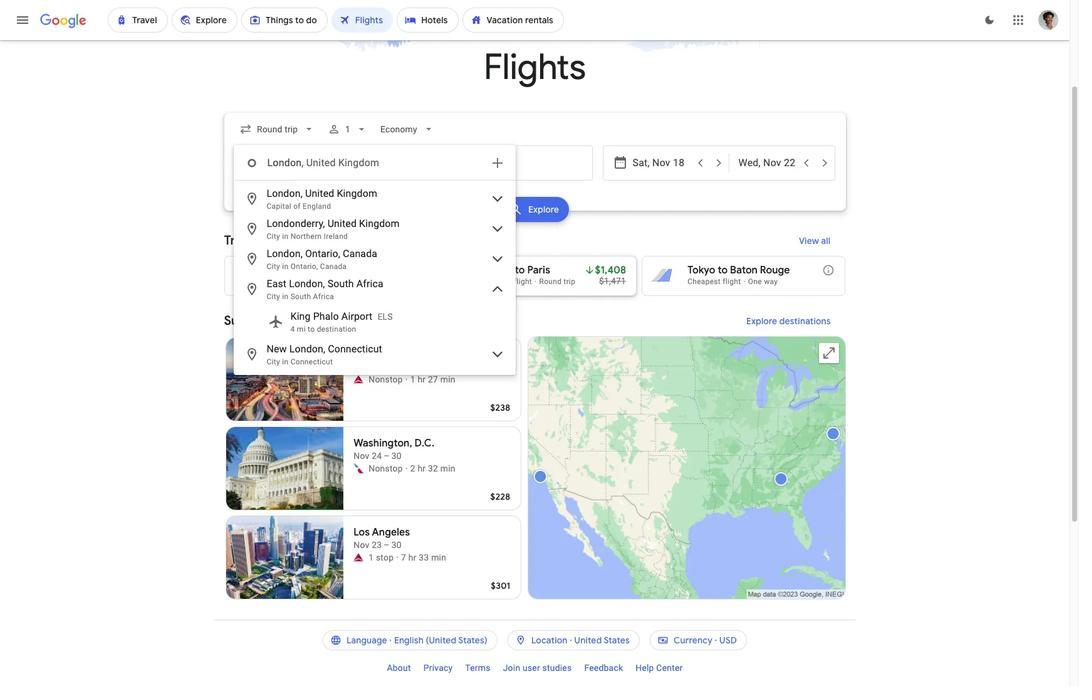 Task type: vqa. For each thing, say whether or not it's contained in the screenshot.
add a missing place
no



Task type: locate. For each thing, give the bounding box(es) containing it.
ontario, up baton rouge to atlanta
[[305, 248, 341, 260]]

cheapest up king
[[270, 277, 303, 286]]

united inside londonderry, united kingdom city in northern ireland
[[328, 218, 357, 230]]

7
[[401, 553, 407, 563]]

in for new
[[282, 357, 289, 366]]

7 hr 33 min
[[401, 553, 447, 563]]

explore down one way
[[747, 315, 778, 327]]

1 left stop
[[369, 553, 374, 563]]

min right 32
[[441, 463, 456, 474]]

cheapest
[[270, 277, 303, 286], [479, 277, 512, 286], [688, 277, 721, 286]]

0 horizontal spatial cheapest
[[270, 277, 303, 286]]

1 city from the top
[[267, 232, 280, 241]]

in inside london, ontario, canada city in ontario, canada
[[282, 262, 289, 271]]

1408 US dollars text field
[[595, 264, 627, 277]]

1 cheapest from the left
[[270, 277, 303, 286]]

in
[[282, 232, 289, 241], [282, 262, 289, 271], [282, 292, 289, 301], [282, 357, 289, 366]]

1 horizontal spatial baton
[[350, 313, 384, 329]]

nonstop down 24 – 30
[[369, 463, 403, 474]]

 image for washington, d.c.
[[406, 462, 408, 475]]

center
[[657, 663, 683, 673]]

2 horizontal spatial flight
[[723, 277, 742, 286]]

to inside king phalo airport els 4 mi to destination
[[308, 325, 315, 334]]

$1,471
[[599, 276, 627, 286]]

in up east
[[282, 262, 289, 271]]

2 vertical spatial hr
[[409, 553, 417, 563]]

$238
[[491, 402, 511, 413]]

atlanta
[[344, 264, 378, 277], [354, 348, 388, 361]]

view
[[800, 235, 820, 246]]

canada down londonderry, united kingdom option
[[343, 248, 378, 260]]

nov up american image
[[354, 451, 370, 461]]

destination
[[317, 325, 357, 334]]

1 up the ‌, united kingdom
[[345, 124, 350, 134]]

min
[[441, 374, 456, 384], [441, 463, 456, 474], [432, 553, 447, 563]]

1 round from the left
[[331, 277, 353, 286]]

Where else? text field
[[267, 148, 483, 178]]

londonderry,
[[267, 218, 325, 230]]

delta image for angeles
[[354, 553, 364, 563]]

nov for washington,
[[354, 451, 370, 461]]

2 nonstop from the top
[[369, 463, 403, 474]]

united up ireland
[[328, 218, 357, 230]]

delta image
[[354, 374, 364, 384], [354, 553, 364, 563]]

in inside east london, south africa city in south africa
[[282, 292, 289, 301]]

1 horizontal spatial cheapest
[[479, 277, 512, 286]]

london, up capital
[[267, 188, 303, 199]]

2 cheapest from the left
[[479, 277, 512, 286]]

london, down baton rouge to atlanta
[[289, 278, 325, 290]]

united right ‌,
[[307, 157, 336, 169]]

from
[[319, 313, 347, 329]]

1 vertical spatial delta image
[[354, 553, 364, 563]]

more info image
[[823, 264, 836, 277]]

africa up phalo
[[313, 292, 334, 301]]

explore
[[529, 204, 560, 215], [747, 315, 778, 327]]

kingdom inside londonderry, united kingdom city in northern ireland
[[359, 218, 400, 230]]

1 horizontal spatial round
[[540, 277, 562, 286]]

currency
[[674, 635, 713, 646]]

0 horizontal spatial baton
[[270, 264, 297, 277]]

cheapest flight down tokyo
[[688, 277, 742, 286]]

1 vertical spatial explore
[[747, 315, 778, 327]]

hr right 7
[[409, 553, 417, 563]]

londonderry, united kingdom option
[[234, 214, 515, 244]]

1 trip from the left
[[355, 277, 367, 286]]

flight down denver to paris
[[514, 277, 532, 286]]

27
[[428, 374, 438, 384]]

3 city from the top
[[267, 292, 280, 301]]

city inside londonderry, united kingdom city in northern ireland
[[267, 232, 280, 241]]

new
[[267, 343, 287, 355]]

2 in from the top
[[282, 262, 289, 271]]

hr left 27
[[418, 374, 426, 384]]

$228
[[491, 491, 511, 502]]

0 vertical spatial connecticut
[[328, 343, 382, 355]]

cheapest down tokyo
[[688, 277, 721, 286]]

flight down tokyo to baton rouge
[[723, 277, 742, 286]]

los
[[354, 526, 370, 539]]

suggested trips from baton rouge region
[[224, 306, 846, 605]]

nov
[[354, 451, 370, 461], [354, 540, 370, 550]]

user
[[523, 663, 541, 673]]

0 vertical spatial nov
[[354, 451, 370, 461]]

1 vertical spatial kingdom
[[337, 188, 378, 199]]

Flight search field
[[214, 113, 856, 375]]

1 inside popup button
[[345, 124, 350, 134]]

1 flight from the left
[[305, 277, 323, 286]]

cheapest for denver
[[479, 277, 512, 286]]

northern
[[291, 232, 322, 241]]

to right mi
[[308, 325, 315, 334]]

4
[[291, 325, 295, 334]]

round trip down paris
[[540, 277, 576, 286]]

2 flight from the left
[[514, 277, 532, 286]]

city up east
[[267, 262, 280, 271]]

flight
[[305, 277, 323, 286], [514, 277, 532, 286], [723, 277, 742, 286]]

flight down baton rouge to atlanta
[[305, 277, 323, 286]]

cheapest flight for baton
[[270, 277, 323, 286]]

 image left 2
[[406, 462, 408, 475]]

flights
[[484, 45, 586, 90]]

south
[[328, 278, 354, 290], [291, 292, 311, 301]]

baton
[[270, 264, 297, 277], [731, 264, 758, 277], [350, 313, 384, 329]]

0 horizontal spatial round trip
[[331, 277, 367, 286]]

help
[[636, 663, 655, 673]]

connecticut
[[328, 343, 382, 355], [291, 357, 333, 366]]

rouge
[[300, 264, 330, 277], [761, 264, 791, 277], [387, 313, 424, 329]]

explore for explore destinations
[[747, 315, 778, 327]]

cheapest for tokyo
[[688, 277, 721, 286]]

1 vertical spatial south
[[291, 292, 311, 301]]

1 horizontal spatial cheapest flight
[[479, 277, 532, 286]]

min right the 33
[[432, 553, 447, 563]]

terms link
[[459, 658, 497, 678]]

trip down london, ontario, canada option
[[355, 277, 367, 286]]

2 horizontal spatial cheapest flight
[[688, 277, 742, 286]]

to left paris
[[515, 264, 525, 277]]

24 – 30
[[372, 451, 402, 461]]

in down new
[[282, 357, 289, 366]]

2 trip from the left
[[564, 277, 576, 286]]

1 for 1
[[345, 124, 350, 134]]

nonstop down 2 – 9
[[369, 374, 403, 384]]

0 vertical spatial 1
[[345, 124, 350, 134]]

‌, united kingdom
[[302, 157, 380, 169]]

washington, d.c. nov 24 – 30
[[354, 437, 435, 461]]

join user studies
[[503, 663, 572, 673]]

1 vertical spatial nov
[[354, 540, 370, 550]]

228 US dollars text field
[[491, 491, 511, 502]]

1 delta image from the top
[[354, 374, 364, 384]]

min right 27
[[441, 374, 456, 384]]

explore right toggle nearby airports for london, united kingdom image
[[529, 204, 560, 215]]

canada up east london, south africa city in south africa
[[320, 262, 347, 271]]

1 vertical spatial 1
[[411, 374, 416, 384]]

new london, connecticut option
[[234, 339, 515, 369]]

rouge up east london, south africa city in south africa
[[300, 264, 330, 277]]

 image inside tracked prices region
[[326, 277, 328, 286]]

0 horizontal spatial south
[[291, 292, 311, 301]]

explore inside button
[[747, 315, 778, 327]]

hr for washington, d.c.
[[418, 463, 426, 474]]

explore inside button
[[529, 204, 560, 215]]

view all
[[800, 235, 831, 246]]

city for new london, connecticut
[[267, 357, 280, 366]]

1 vertical spatial hr
[[418, 463, 426, 474]]

united states
[[575, 635, 630, 646]]

nonstop for washington,
[[369, 463, 403, 474]]

washington,
[[354, 437, 413, 450]]

about
[[387, 663, 411, 673]]

connecticut up dec
[[328, 343, 382, 355]]

 image left 1 hr 27 min
[[406, 373, 408, 386]]

delta image down dec
[[354, 374, 364, 384]]

2 delta image from the top
[[354, 553, 364, 563]]

32
[[428, 463, 438, 474]]

prices
[[274, 233, 310, 248]]

2 round from the left
[[540, 277, 562, 286]]

cheapest flight for tokyo
[[688, 277, 742, 286]]

1 cheapest flight from the left
[[270, 277, 323, 286]]

Departure text field
[[633, 146, 691, 180]]

3 cheapest from the left
[[688, 277, 721, 286]]

list box containing london, united kingdom
[[234, 181, 515, 374]]

2
[[411, 463, 416, 474]]

1 horizontal spatial rouge
[[387, 313, 424, 329]]

rouge up way
[[761, 264, 791, 277]]

east london, south africa city in south africa
[[267, 278, 384, 301]]

0 horizontal spatial trip
[[355, 277, 367, 286]]

hr
[[418, 374, 426, 384], [418, 463, 426, 474], [409, 553, 417, 563]]

in inside new london, connecticut city in connecticut
[[282, 357, 289, 366]]

united up "england"
[[305, 188, 335, 199]]

$1,408
[[595, 264, 627, 277]]

1 nonstop from the top
[[369, 374, 403, 384]]

0 vertical spatial kingdom
[[339, 157, 380, 169]]

0 vertical spatial nonstop
[[369, 374, 403, 384]]

 image
[[326, 277, 328, 286], [406, 373, 408, 386], [406, 462, 408, 475], [397, 551, 399, 564]]

301 US dollars text field
[[491, 580, 511, 591]]

in down londonderry,
[[282, 232, 289, 241]]

1 nov from the top
[[354, 451, 370, 461]]

1 vertical spatial atlanta
[[354, 348, 388, 361]]

2 cheapest flight from the left
[[479, 277, 532, 286]]

toggle nearby airports for london, ontario, canada image
[[490, 251, 505, 267]]

round trip down baton rouge to atlanta
[[331, 277, 367, 286]]

0 horizontal spatial 1
[[345, 124, 350, 134]]

change appearance image
[[975, 5, 1005, 35]]

usd
[[720, 635, 738, 646]]

1 horizontal spatial south
[[328, 278, 354, 290]]

2 nov from the top
[[354, 540, 370, 550]]

2 round trip from the left
[[540, 277, 576, 286]]

1 vertical spatial min
[[441, 463, 456, 474]]

american image
[[354, 463, 364, 474]]

0 vertical spatial delta image
[[354, 374, 364, 384]]

south down baton rouge to atlanta
[[328, 278, 354, 290]]

hr for los angeles
[[409, 553, 417, 563]]

to
[[332, 264, 342, 277], [515, 264, 525, 277], [718, 264, 728, 277], [308, 325, 315, 334]]

nov inside washington, d.c. nov 24 – 30
[[354, 451, 370, 461]]

0 vertical spatial hr
[[418, 374, 426, 384]]

london, inside the london, united kingdom capital of england
[[267, 188, 303, 199]]

round down baton rouge to atlanta
[[331, 277, 353, 286]]

canada
[[343, 248, 378, 260], [320, 262, 347, 271]]

city down new
[[267, 357, 280, 366]]

toggle nearby airports for east london, south africa image
[[490, 282, 505, 297]]

 image left 7
[[397, 551, 399, 564]]

delta image left "1 stop"
[[354, 553, 364, 563]]

connecticut down mi
[[291, 357, 333, 366]]

kingdom down london, united kingdom option
[[359, 218, 400, 230]]

in inside londonderry, united kingdom city in northern ireland
[[282, 232, 289, 241]]

english
[[394, 635, 424, 646]]

cheapest flight down baton rouge to atlanta
[[270, 277, 323, 286]]

hr right 2
[[418, 463, 426, 474]]

0 vertical spatial atlanta
[[344, 264, 378, 277]]

2 horizontal spatial 1
[[411, 374, 416, 384]]

3 flight from the left
[[723, 277, 742, 286]]

Where to? text field
[[416, 146, 593, 181]]

2 horizontal spatial baton
[[731, 264, 758, 277]]

1 left 27
[[411, 374, 416, 384]]

2 vertical spatial kingdom
[[359, 218, 400, 230]]

1 vertical spatial nonstop
[[369, 463, 403, 474]]

london, down mi
[[290, 343, 326, 355]]

toggle nearby airports for londonderry, united kingdom image
[[490, 221, 505, 236]]

1471 US dollars text field
[[599, 276, 627, 286]]

1 horizontal spatial trip
[[564, 277, 576, 286]]

2 horizontal spatial cheapest
[[688, 277, 721, 286]]

3 cheapest flight from the left
[[688, 277, 742, 286]]

4 in from the top
[[282, 357, 289, 366]]

nov down the los
[[354, 540, 370, 550]]

london, down northern
[[267, 248, 303, 260]]

1 horizontal spatial round trip
[[540, 277, 576, 286]]

london,
[[267, 188, 303, 199], [267, 248, 303, 260], [289, 278, 325, 290], [290, 343, 326, 355]]

ontario, down prices
[[291, 262, 318, 271]]

in for londonderry,
[[282, 232, 289, 241]]

rouge down east london, south africa option
[[387, 313, 424, 329]]

None field
[[234, 118, 320, 140], [376, 118, 440, 140], [234, 118, 320, 140], [376, 118, 440, 140]]

Return text field
[[739, 146, 797, 180]]

2 – 9
[[372, 362, 391, 372]]

kingdom for londonderry, united kingdom city in northern ireland
[[359, 218, 400, 230]]

all
[[822, 235, 831, 246]]

0 horizontal spatial explore
[[529, 204, 560, 215]]

2 vertical spatial 1
[[369, 553, 374, 563]]

0 vertical spatial explore
[[529, 204, 560, 215]]

city for london, ontario, canada
[[267, 262, 280, 271]]

in down east
[[282, 292, 289, 301]]

4 city from the top
[[267, 357, 280, 366]]

city
[[267, 232, 280, 241], [267, 262, 280, 271], [267, 292, 280, 301], [267, 357, 280, 366]]

1 horizontal spatial flight
[[514, 277, 532, 286]]

2 city from the top
[[267, 262, 280, 271]]

0 horizontal spatial cheapest flight
[[270, 277, 323, 286]]

enter your origin dialog
[[234, 145, 516, 375]]

1 round trip from the left
[[331, 277, 367, 286]]

united
[[307, 157, 336, 169], [305, 188, 335, 199], [328, 218, 357, 230], [575, 635, 602, 646]]

1 button
[[323, 114, 373, 144]]

studies
[[543, 663, 572, 673]]

hr for atlanta
[[418, 374, 426, 384]]

2 hr 32 min
[[411, 463, 456, 474]]

south up king
[[291, 292, 311, 301]]

london, inside london, ontario, canada city in ontario, canada
[[267, 248, 303, 260]]

city inside london, ontario, canada city in ontario, canada
[[267, 262, 280, 271]]

flight for baton
[[723, 277, 742, 286]]

kingdom down "1" popup button on the left of page
[[339, 157, 380, 169]]

denver to paris
[[479, 264, 551, 277]]

0 horizontal spatial flight
[[305, 277, 323, 286]]

cheapest down denver
[[479, 277, 512, 286]]

3 in from the top
[[282, 292, 289, 301]]

1 vertical spatial connecticut
[[291, 357, 333, 366]]

1
[[345, 124, 350, 134], [411, 374, 416, 384], [369, 553, 374, 563]]

1 for 1 stop
[[369, 553, 374, 563]]

round down paris
[[540, 277, 562, 286]]

More info text field
[[823, 264, 836, 280]]

suggested
[[224, 313, 287, 329]]

 image down baton rouge to atlanta
[[326, 277, 328, 286]]

0 vertical spatial min
[[441, 374, 456, 384]]

list box
[[234, 181, 515, 374]]

kingdom down the ‌, united kingdom
[[337, 188, 378, 199]]

location
[[532, 635, 568, 646]]

1 horizontal spatial 1
[[369, 553, 374, 563]]

toggle nearby airports for new london, connecticut image
[[490, 347, 505, 362]]

tracked prices
[[224, 233, 310, 248]]

africa down london, ontario, canada option
[[357, 278, 384, 290]]

1 horizontal spatial africa
[[357, 278, 384, 290]]

1 for 1 hr 27 min
[[411, 374, 416, 384]]

city down east
[[267, 292, 280, 301]]

trip left $1,471
[[564, 277, 576, 286]]

cheapest flight
[[270, 277, 323, 286], [479, 277, 532, 286], [688, 277, 742, 286]]

kingdom
[[339, 157, 380, 169], [337, 188, 378, 199], [359, 218, 400, 230]]

united inside the london, united kingdom capital of england
[[305, 188, 335, 199]]

trip
[[355, 277, 367, 286], [564, 277, 576, 286]]

0 horizontal spatial africa
[[313, 292, 334, 301]]

0 horizontal spatial round
[[331, 277, 353, 286]]

1 horizontal spatial explore
[[747, 315, 778, 327]]

kingdom inside the london, united kingdom capital of england
[[337, 188, 378, 199]]

city inside new london, connecticut city in connecticut
[[267, 357, 280, 366]]

1 in from the top
[[282, 232, 289, 241]]

nov inside los angeles nov 23 – 30
[[354, 540, 370, 550]]

cheapest flight down denver to paris
[[479, 277, 532, 286]]

baton rouge to atlanta
[[270, 264, 378, 277]]

east london, south africa option
[[234, 274, 515, 304]]

king phalo airport els 4 mi to destination
[[291, 310, 393, 334]]

2 vertical spatial min
[[432, 553, 447, 563]]

city down londonderry,
[[267, 232, 280, 241]]

africa
[[357, 278, 384, 290], [313, 292, 334, 301]]

city inside east london, south africa city in south africa
[[267, 292, 280, 301]]



Task type: describe. For each thing, give the bounding box(es) containing it.
1 stop
[[369, 553, 394, 563]]

united for ‌,
[[307, 157, 336, 169]]

2 horizontal spatial rouge
[[761, 264, 791, 277]]

capital
[[267, 202, 292, 211]]

0 vertical spatial south
[[328, 278, 354, 290]]

explore button
[[501, 197, 570, 222]]

1 hr 27 min
[[411, 374, 456, 384]]

atlanta dec 2 – 9
[[354, 348, 391, 372]]

paris
[[528, 264, 551, 277]]

atlanta inside atlanta dec 2 – 9
[[354, 348, 388, 361]]

to right tokyo
[[718, 264, 728, 277]]

feedback
[[585, 663, 624, 673]]

toggle nearby airports for london, united kingdom image
[[490, 191, 505, 206]]

delta image for dec
[[354, 374, 364, 384]]

help center
[[636, 663, 683, 673]]

tracked prices region
[[224, 226, 846, 296]]

tokyo to baton rouge
[[688, 264, 791, 277]]

mi
[[297, 325, 306, 334]]

cheapest for baton
[[270, 277, 303, 286]]

0 vertical spatial canada
[[343, 248, 378, 260]]

suggested trips from baton rouge
[[224, 313, 424, 329]]

east
[[267, 278, 287, 290]]

dec
[[354, 362, 369, 372]]

els
[[378, 312, 393, 322]]

explore destinations
[[747, 315, 831, 327]]

king
[[291, 310, 311, 322]]

explore destinations button
[[732, 306, 846, 336]]

‌,
[[302, 157, 304, 169]]

london, united kingdom capital of england
[[267, 188, 378, 211]]

238 US dollars text field
[[491, 402, 511, 413]]

language
[[347, 635, 387, 646]]

join
[[503, 663, 521, 673]]

$301
[[491, 580, 511, 591]]

baton inside region
[[350, 313, 384, 329]]

main menu image
[[15, 13, 30, 28]]

privacy
[[424, 663, 453, 673]]

flight for to
[[305, 277, 323, 286]]

d.c.
[[415, 437, 435, 450]]

way
[[765, 277, 778, 286]]

london, inside east london, south africa city in south africa
[[289, 278, 325, 290]]

0 vertical spatial africa
[[357, 278, 384, 290]]

min for washington, d.c.
[[441, 463, 456, 474]]

kingdom for london, united kingdom capital of england
[[337, 188, 378, 199]]

london, united kingdom option
[[234, 184, 515, 214]]

trips
[[290, 313, 316, 329]]

angeles
[[372, 526, 410, 539]]

explore for explore
[[529, 204, 560, 215]]

feedback link
[[578, 658, 630, 678]]

new london, connecticut city in connecticut
[[267, 343, 382, 366]]

help center link
[[630, 658, 690, 678]]

tokyo
[[688, 264, 716, 277]]

33
[[419, 553, 429, 563]]

english (united states)
[[394, 635, 488, 646]]

phalo
[[313, 310, 339, 322]]

london, inside new london, connecticut city in connecticut
[[290, 343, 326, 355]]

city for londonderry, united kingdom
[[267, 232, 280, 241]]

denver
[[479, 264, 513, 277]]

of
[[294, 202, 301, 211]]

to up east london, south africa city in south africa
[[332, 264, 342, 277]]

nonstop for atlanta
[[369, 374, 403, 384]]

destinations
[[780, 315, 831, 327]]

king phalo airport (els) option
[[234, 304, 515, 339]]

1 vertical spatial africa
[[313, 292, 334, 301]]

terms
[[466, 663, 491, 673]]

tracked
[[224, 233, 271, 248]]

join user studies link
[[497, 658, 578, 678]]

airport
[[342, 310, 373, 322]]

stop
[[376, 553, 394, 563]]

list box inside enter your origin 'dialog'
[[234, 181, 515, 374]]

england
[[303, 202, 331, 211]]

one
[[749, 277, 763, 286]]

atlanta inside tracked prices region
[[344, 264, 378, 277]]

states
[[604, 635, 630, 646]]

ireland
[[324, 232, 348, 241]]

one way
[[749, 277, 778, 286]]

privacy link
[[418, 658, 459, 678]]

min for los angeles
[[432, 553, 447, 563]]

nov for los
[[354, 540, 370, 550]]

 image for los angeles
[[397, 551, 399, 564]]

states)
[[459, 635, 488, 646]]

los angeles nov 23 – 30
[[354, 526, 410, 550]]

kingdom for ‌, united kingdom
[[339, 157, 380, 169]]

0 horizontal spatial rouge
[[300, 264, 330, 277]]

1 vertical spatial ontario,
[[291, 262, 318, 271]]

about link
[[381, 658, 418, 678]]

min for atlanta
[[441, 374, 456, 384]]

in for london,
[[282, 262, 289, 271]]

23 – 30
[[372, 540, 402, 550]]

 image for atlanta
[[406, 373, 408, 386]]

united for london,
[[305, 188, 335, 199]]

london, ontario, canada city in ontario, canada
[[267, 248, 378, 271]]

0 vertical spatial ontario,
[[305, 248, 341, 260]]

londonderry, united kingdom city in northern ireland
[[267, 218, 400, 241]]

flight for paris
[[514, 277, 532, 286]]

(united
[[426, 635, 457, 646]]

united left states
[[575, 635, 602, 646]]

cheapest flight for denver
[[479, 277, 532, 286]]

united for londonderry,
[[328, 218, 357, 230]]

1 vertical spatial canada
[[320, 262, 347, 271]]

rouge inside "suggested trips from baton rouge" region
[[387, 313, 424, 329]]

london, ontario, canada option
[[234, 244, 515, 274]]

origin, select multiple airports image
[[490, 156, 505, 171]]



